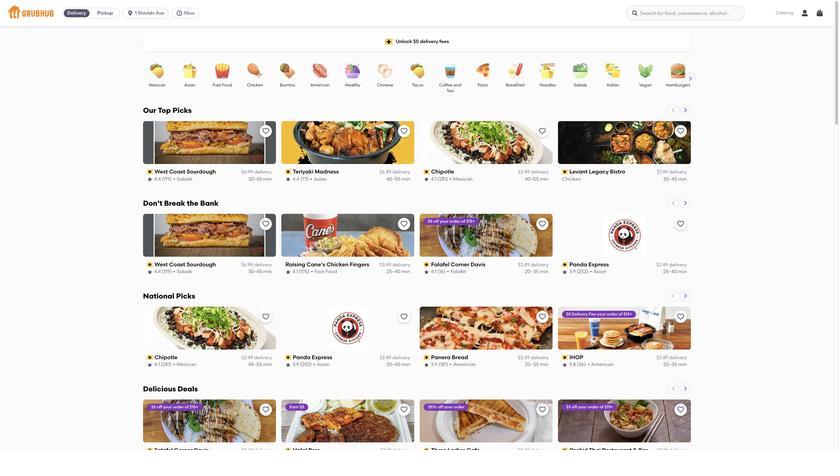 Task type: locate. For each thing, give the bounding box(es) containing it.
1 vertical spatial sourdough
[[187, 261, 216, 268]]

italian
[[607, 83, 619, 87]]

asian
[[184, 83, 195, 87], [314, 176, 327, 182], [594, 269, 607, 275], [317, 362, 330, 368]]

1 horizontal spatial $0
[[566, 312, 571, 317]]

express
[[589, 261, 609, 268], [312, 354, 332, 361]]

20–35 min for don't break the bank
[[525, 269, 549, 275]]

subscription pass image
[[147, 170, 153, 174], [562, 170, 568, 174], [147, 263, 153, 267], [562, 263, 568, 267], [424, 355, 430, 360], [562, 355, 568, 360], [424, 448, 430, 450], [562, 448, 568, 450]]

1 vertical spatial 4.4 (119)
[[154, 269, 172, 275]]

delivery for 'levant legacy bistro logo'
[[669, 169, 687, 175]]

healthy
[[345, 83, 360, 87]]

our
[[143, 106, 156, 115]]

fast down fast food 'image'
[[213, 83, 221, 87]]

1 horizontal spatial american
[[453, 362, 476, 368]]

chipotle logo image
[[420, 121, 553, 164], [143, 307, 276, 350]]

save this restaurant image for panera bread logo
[[539, 313, 547, 321]]

40–55
[[387, 176, 401, 182], [525, 176, 539, 182], [248, 362, 262, 368]]

save this restaurant image
[[262, 127, 270, 135], [400, 220, 408, 228], [677, 220, 685, 228], [400, 313, 408, 321], [677, 313, 685, 321], [400, 406, 408, 414], [539, 406, 547, 414]]

4.1 for left the chipotle logo
[[154, 362, 160, 368]]

min for raising cane's chicken fingers logo
[[402, 269, 410, 275]]

1 vertical spatial (252)
[[300, 362, 312, 368]]

30–45 min
[[248, 176, 272, 182], [663, 176, 687, 182], [248, 269, 272, 275]]

coffee and tea
[[439, 83, 461, 93]]

1 caret left icon image from the top
[[671, 107, 676, 113]]

$6.99 delivery for our top picks
[[241, 169, 272, 175]]

• american for panera bread
[[450, 362, 476, 368]]

svg image inside 'now' button
[[176, 10, 183, 17]]

svg image
[[816, 9, 824, 17], [127, 10, 134, 17], [176, 10, 183, 17]]

0 vertical spatial delivery
[[67, 10, 86, 16]]

25–40 min
[[387, 269, 410, 275], [663, 269, 687, 275], [387, 362, 410, 368]]

• salads
[[173, 176, 192, 182], [173, 269, 192, 275]]

1 4.4 (119) from the top
[[154, 176, 172, 182]]

$6.99
[[241, 169, 253, 175], [380, 169, 391, 175], [241, 262, 253, 268]]

1 (119) from the top
[[162, 176, 172, 182]]

min for ihop logo
[[678, 362, 687, 368]]

0 horizontal spatial 3.9
[[293, 362, 299, 368]]

2 coast from the top
[[169, 261, 185, 268]]

2 vertical spatial • asian
[[313, 362, 330, 368]]

west coast sourdough
[[155, 169, 216, 175], [155, 261, 216, 268]]

•
[[173, 176, 175, 182], [310, 176, 312, 182], [450, 176, 452, 182], [173, 269, 175, 275], [311, 269, 313, 275], [447, 269, 449, 275], [590, 269, 592, 275], [173, 362, 175, 368], [313, 362, 315, 368], [450, 362, 452, 368], [588, 362, 590, 368]]

1 horizontal spatial food
[[326, 269, 337, 275]]

0 vertical spatial $15+
[[466, 219, 475, 224]]

1 vertical spatial $15+
[[624, 312, 632, 317]]

25–40 min for don't break the bank
[[387, 269, 410, 275]]

3.9 (252)
[[569, 269, 588, 275], [293, 362, 312, 368]]

4.1 for top the chipotle logo
[[431, 176, 436, 182]]

coffee
[[439, 83, 453, 87]]

1 horizontal spatial falafel corner davis logo image
[[420, 214, 553, 257]]

2 west from the top
[[155, 261, 168, 268]]

now
[[184, 10, 195, 16]]

fast food
[[213, 83, 232, 87]]

1 west coast sourdough logo image from the top
[[143, 121, 276, 164]]

1 • american from the left
[[450, 362, 476, 368]]

teriyaki
[[293, 169, 314, 175]]

0 vertical spatial mexican
[[149, 83, 166, 87]]

1 vertical spatial (119)
[[162, 269, 172, 275]]

salads image
[[569, 63, 592, 78]]

0 vertical spatial $5 off your order of $15+
[[428, 219, 475, 224]]

west
[[155, 169, 168, 175], [155, 261, 168, 268]]

$2.49 delivery for panda express logo to the bottom
[[380, 355, 410, 361]]

west up don't
[[155, 169, 168, 175]]

• asian for our top picks
[[310, 176, 327, 182]]

min for panda express logo to the bottom
[[402, 362, 410, 368]]

3.9 (181)
[[431, 362, 448, 368]]

0 horizontal spatial chipotle
[[155, 354, 178, 361]]

1 west coast sourdough from the top
[[155, 169, 216, 175]]

ave
[[156, 10, 164, 16]]

1 vertical spatial west coast sourdough
[[155, 261, 216, 268]]

star icon image
[[147, 177, 153, 182], [286, 177, 291, 182], [424, 177, 429, 182], [147, 269, 153, 275], [286, 269, 291, 275], [424, 269, 429, 275], [562, 269, 568, 275], [147, 362, 153, 368], [286, 362, 291, 368], [424, 362, 429, 368], [562, 362, 568, 368]]

(281)
[[438, 176, 448, 182], [161, 362, 171, 368]]

0 horizontal spatial • american
[[450, 362, 476, 368]]

delivery
[[420, 39, 438, 44], [254, 169, 272, 175], [393, 169, 410, 175], [531, 169, 549, 175], [669, 169, 687, 175], [254, 262, 272, 268], [393, 262, 410, 268], [531, 262, 549, 268], [669, 262, 687, 268], [254, 355, 272, 361], [393, 355, 410, 361], [531, 355, 549, 361], [669, 355, 687, 361]]

4.4 (119) for top
[[154, 176, 172, 182]]

3.9
[[569, 269, 576, 275], [293, 362, 299, 368], [431, 362, 437, 368]]

20–35 min
[[525, 269, 549, 275], [525, 362, 549, 368], [663, 362, 687, 368]]

tacos
[[412, 83, 424, 87]]

4.4 up don't
[[154, 176, 161, 182]]

salads up don't break the bank
[[177, 176, 192, 182]]

1 vertical spatial falafel corner davis logo image
[[143, 400, 276, 443]]

(252)
[[577, 269, 588, 275], [300, 362, 312, 368]]

2 horizontal spatial 3.9
[[569, 269, 576, 275]]

svg image
[[801, 9, 809, 17], [632, 10, 639, 17]]

bistro
[[610, 169, 626, 175]]

0 vertical spatial • asian
[[310, 176, 327, 182]]

1 horizontal spatial fast
[[315, 269, 324, 275]]

save this restaurant image
[[400, 127, 408, 135], [539, 127, 547, 135], [677, 127, 685, 135], [262, 220, 270, 228], [539, 220, 547, 228], [262, 313, 270, 321], [539, 313, 547, 321], [262, 406, 270, 414], [677, 406, 685, 414]]

american down american "image"
[[310, 83, 330, 87]]

falafel
[[431, 261, 450, 268], [451, 269, 466, 275]]

$0 right unlock
[[413, 39, 419, 44]]

0 vertical spatial west coast sourdough logo image
[[143, 121, 276, 164]]

min for panera bread logo
[[540, 362, 549, 368]]

0 vertical spatial west
[[155, 169, 168, 175]]

falafel corner davis logo image
[[420, 214, 553, 257], [143, 400, 276, 443]]

west coast sourdough logo image
[[143, 121, 276, 164], [143, 214, 276, 257]]

• salads up national picks in the bottom left of the page
[[173, 269, 192, 275]]

20–35 for national picks
[[525, 362, 539, 368]]

0 horizontal spatial panda express
[[293, 354, 332, 361]]

2 west coast sourdough logo image from the top
[[143, 214, 276, 257]]

3 caret left icon image from the top
[[671, 293, 676, 299]]

1 horizontal spatial (252)
[[577, 269, 588, 275]]

american
[[310, 83, 330, 87], [453, 362, 476, 368], [591, 362, 614, 368]]

1 horizontal spatial $5 off your order of $15+
[[428, 219, 475, 224]]

2 horizontal spatial 40–55
[[525, 176, 539, 182]]

1 coast from the top
[[169, 169, 185, 175]]

min for 'levant legacy bistro logo'
[[678, 176, 687, 182]]

2 • american from the left
[[588, 362, 614, 368]]

american down bread
[[453, 362, 476, 368]]

1 horizontal spatial chipotle
[[431, 169, 454, 175]]

1 vertical spatial panda express logo image
[[326, 307, 369, 350]]

min for "west coast sourdough logo" associated with our top picks
[[263, 176, 272, 182]]

4.1 (175)
[[293, 269, 309, 275]]

panda express for right panda express logo
[[570, 261, 609, 268]]

0 horizontal spatial 40–55 min
[[248, 362, 272, 368]]

2 (119) from the top
[[162, 269, 172, 275]]

american right (36)
[[591, 362, 614, 368]]

$2.49 delivery
[[518, 169, 549, 175], [518, 262, 549, 268], [657, 262, 687, 268], [241, 355, 272, 361], [380, 355, 410, 361], [518, 355, 549, 361], [657, 355, 687, 361]]

1 vertical spatial $5 off your order of $15+
[[151, 405, 198, 410]]

american for ihop
[[591, 362, 614, 368]]

0 vertical spatial picks
[[173, 106, 192, 115]]

levant legacy bistro logo image
[[558, 121, 691, 164]]

1 vertical spatial chipotle
[[155, 354, 178, 361]]

1 • salads from the top
[[173, 176, 192, 182]]

1 horizontal spatial (281)
[[438, 176, 448, 182]]

delivery left pickup
[[67, 10, 86, 16]]

panda
[[570, 261, 587, 268], [293, 354, 311, 361]]

main navigation navigation
[[0, 0, 834, 26]]

• american down bread
[[450, 362, 476, 368]]

• american for ihop
[[588, 362, 614, 368]]

three ladies cafe logo image
[[420, 400, 553, 443]]

0 horizontal spatial delivery
[[67, 10, 86, 16]]

unlock
[[396, 39, 412, 44]]

2 vertical spatial salads
[[177, 269, 192, 275]]

delivery left fee
[[572, 312, 588, 317]]

1 vertical spatial chipotle logo image
[[143, 307, 276, 350]]

breakfast
[[506, 83, 525, 87]]

west for top
[[155, 169, 168, 175]]

caret left icon image for don't break the bank
[[671, 200, 676, 206]]

panda for right panda express logo
[[570, 261, 587, 268]]

2 horizontal spatial american
[[591, 362, 614, 368]]

0 vertical spatial food
[[222, 83, 232, 87]]

american image
[[308, 63, 332, 78]]

(252) for panda express logo to the bottom
[[300, 362, 312, 368]]

subscription pass image
[[286, 170, 292, 174], [424, 170, 430, 174], [424, 263, 430, 267], [147, 355, 153, 360], [286, 355, 292, 360], [147, 448, 153, 450], [286, 448, 292, 450]]

$0 left fee
[[566, 312, 571, 317]]

1 vertical spatial fast
[[315, 269, 324, 275]]

4.4 (119) up don't
[[154, 176, 172, 182]]

0 vertical spatial panda
[[570, 261, 587, 268]]

delivery for "west coast sourdough logo" associated with our top picks
[[254, 169, 272, 175]]

2 sourdough from the top
[[187, 261, 216, 268]]

earn $5
[[290, 405, 304, 410]]

0 horizontal spatial food
[[222, 83, 232, 87]]

national picks
[[143, 292, 195, 300]]

panda for panda express logo to the bottom
[[293, 354, 311, 361]]

panera bread logo image
[[420, 307, 553, 350]]

0 vertical spatial sourdough
[[187, 169, 216, 175]]

pizza image
[[471, 63, 495, 78]]

asian for teriyaki madness logo
[[314, 176, 327, 182]]

0 horizontal spatial 40–55
[[248, 362, 262, 368]]

0 vertical spatial • mexican
[[450, 176, 473, 182]]

1 horizontal spatial panda
[[570, 261, 587, 268]]

save this restaurant button
[[260, 125, 272, 137], [398, 125, 410, 137], [536, 125, 549, 137], [675, 125, 687, 137], [260, 218, 272, 230], [398, 218, 410, 230], [536, 218, 549, 230], [675, 218, 687, 230], [260, 311, 272, 323], [398, 311, 410, 323], [536, 311, 549, 323], [675, 311, 687, 323], [260, 404, 272, 416], [398, 404, 410, 416], [536, 404, 549, 416], [675, 404, 687, 416]]

1 horizontal spatial chicken
[[327, 261, 349, 268]]

tacos image
[[406, 63, 430, 78]]

4.4 up national
[[154, 269, 161, 275]]

1 vertical spatial • asian
[[590, 269, 607, 275]]

chicken up • fast food
[[327, 261, 349, 268]]

salads down salads image
[[574, 83, 587, 87]]

west coast sourdough logo image for don't break the bank
[[143, 214, 276, 257]]

fast food image
[[211, 63, 234, 78]]

1 vertical spatial salads
[[177, 176, 192, 182]]

fast
[[213, 83, 221, 87], [315, 269, 324, 275]]

coast up the break
[[169, 169, 185, 175]]

$5
[[428, 219, 433, 224], [151, 405, 156, 410], [300, 405, 304, 410]]

0 horizontal spatial panda express logo image
[[326, 307, 369, 350]]

caret left icon image for our top picks
[[671, 107, 676, 113]]

panera
[[431, 354, 451, 361]]

0 vertical spatial express
[[589, 261, 609, 268]]

delivery for raising cane's chicken fingers logo
[[393, 262, 410, 268]]

0 vertical spatial 4.4 (119)
[[154, 176, 172, 182]]

0 vertical spatial west coast sourdough
[[155, 169, 216, 175]]

(119) for top
[[162, 176, 172, 182]]

0 vertical spatial (119)
[[162, 176, 172, 182]]

1 horizontal spatial mexican
[[177, 362, 196, 368]]

chipotle
[[431, 169, 454, 175], [155, 354, 178, 361]]

0 horizontal spatial $15+
[[190, 405, 198, 410]]

0 horizontal spatial mexican
[[149, 83, 166, 87]]

falafel down falafel corner davis
[[451, 269, 466, 275]]

0 vertical spatial 3.9 (252)
[[569, 269, 588, 275]]

0 vertical spatial coast
[[169, 169, 185, 175]]

2 horizontal spatial svg image
[[816, 9, 824, 17]]

• american right (36)
[[588, 362, 614, 368]]

4 caret left icon image from the top
[[671, 386, 676, 392]]

25–40
[[387, 269, 401, 275], [663, 269, 677, 275], [387, 362, 401, 368]]

fast down cane's
[[315, 269, 324, 275]]

• american
[[450, 362, 476, 368], [588, 362, 614, 368]]

caret right icon image for delicious deals
[[683, 386, 688, 392]]

• fast food
[[311, 269, 337, 275]]

svg image for 1 shields ave
[[127, 10, 134, 17]]

2 4.4 (119) from the top
[[154, 269, 172, 275]]

subscription pass image for ihop logo
[[562, 355, 568, 360]]

hamburgers image
[[666, 63, 690, 78]]

coast
[[169, 169, 185, 175], [169, 261, 185, 268]]

0 horizontal spatial panda
[[293, 354, 311, 361]]

teriyaki madness
[[293, 169, 339, 175]]

min for right panda express logo
[[678, 269, 687, 275]]

1 vertical spatial $0
[[566, 312, 571, 317]]

1 horizontal spatial express
[[589, 261, 609, 268]]

0 vertical spatial chipotle
[[431, 169, 454, 175]]

chicken down the 'levant'
[[562, 176, 581, 182]]

2 west coast sourdough from the top
[[155, 261, 216, 268]]

picks right national
[[176, 292, 195, 300]]

delivery for right panda express logo
[[669, 262, 687, 268]]

grubhub plus flag logo image
[[385, 38, 393, 45]]

coast up national picks in the bottom left of the page
[[169, 261, 185, 268]]

0 vertical spatial falafel
[[431, 261, 450, 268]]

subscription pass image for panera bread logo
[[424, 355, 430, 360]]

2 vertical spatial $15+
[[190, 405, 198, 410]]

0 horizontal spatial chicken
[[247, 83, 263, 87]]

0 horizontal spatial (252)
[[300, 362, 312, 368]]

1 vertical spatial 3.9 (252)
[[293, 362, 312, 368]]

caret left icon image
[[671, 107, 676, 113], [671, 200, 676, 206], [671, 293, 676, 299], [671, 386, 676, 392]]

corner
[[451, 261, 469, 268]]

breakfast image
[[504, 63, 527, 78]]

1 vertical spatial west
[[155, 261, 168, 268]]

sourdough for picks
[[187, 169, 216, 175]]

1 vertical spatial panda express
[[293, 354, 332, 361]]

off
[[434, 219, 439, 224], [157, 405, 162, 410], [438, 405, 443, 410], [572, 405, 577, 410]]

fees
[[439, 39, 449, 44]]

west coast sourdough for the
[[155, 261, 216, 268]]

40–55 min
[[387, 176, 410, 182], [525, 176, 549, 182], [248, 362, 272, 368]]

chicken image
[[243, 63, 267, 78]]

40–55 min for teriyaki madness logo
[[387, 176, 410, 182]]

salads up national picks in the bottom left of the page
[[177, 269, 192, 275]]

1 sourdough from the top
[[187, 169, 216, 175]]

1 west from the top
[[155, 169, 168, 175]]

picks right "top"
[[173, 106, 192, 115]]

1 horizontal spatial $15+
[[466, 219, 475, 224]]

20–35
[[525, 269, 539, 275], [525, 362, 539, 368], [663, 362, 677, 368]]

(119) up the break
[[162, 176, 172, 182]]

save this restaurant image for "west coast sourdough logo" corresponding to don't break the bank
[[262, 220, 270, 228]]

25–40 for national picks
[[387, 362, 401, 368]]

0 horizontal spatial chipotle logo image
[[143, 307, 276, 350]]

caret right icon image for our top picks
[[683, 107, 688, 113]]

0 horizontal spatial $0
[[413, 39, 419, 44]]

4.1
[[431, 176, 436, 182], [293, 269, 298, 275], [431, 269, 436, 275], [154, 362, 160, 368]]

0 vertical spatial • salads
[[173, 176, 192, 182]]

0 vertical spatial (252)
[[577, 269, 588, 275]]

sourdough
[[187, 169, 216, 175], [187, 261, 216, 268]]

food down fast food 'image'
[[222, 83, 232, 87]]

of
[[461, 219, 465, 224], [619, 312, 623, 317], [185, 405, 189, 410], [600, 405, 604, 410]]

1 vertical spatial panda
[[293, 354, 311, 361]]

delivery for left the chipotle logo
[[254, 355, 272, 361]]

levant legacy bistro
[[570, 169, 626, 175]]

$6.99 for our top picks
[[241, 169, 253, 175]]

svg image for now
[[176, 10, 183, 17]]

asian for panda express logo to the bottom
[[317, 362, 330, 368]]

raising cane's chicken fingers logo image
[[281, 214, 414, 257]]

food down the raising cane's chicken fingers
[[326, 269, 337, 275]]

panda express logo image
[[603, 214, 646, 257], [326, 307, 369, 350]]

4.4 (119) up national
[[154, 269, 172, 275]]

caret right icon image
[[688, 76, 693, 81], [683, 107, 688, 113], [683, 200, 688, 206], [683, 293, 688, 299], [683, 386, 688, 392]]

svg image inside 1 shields ave button
[[127, 10, 134, 17]]

1 vertical spatial mexican
[[453, 176, 473, 182]]

$6.99 for don't break the bank
[[241, 262, 253, 268]]

(119)
[[162, 176, 172, 182], [162, 269, 172, 275]]

2 caret left icon image from the top
[[671, 200, 676, 206]]

1 horizontal spatial panda express
[[570, 261, 609, 268]]

0 vertical spatial (281)
[[438, 176, 448, 182]]

1 horizontal spatial • american
[[588, 362, 614, 368]]

0 horizontal spatial 4.1 (281)
[[154, 362, 171, 368]]

picks
[[173, 106, 192, 115], [176, 292, 195, 300]]

• salads up don't break the bank
[[173, 176, 192, 182]]

food
[[222, 83, 232, 87], [326, 269, 337, 275]]

(119) up national picks in the bottom left of the page
[[162, 269, 172, 275]]

4.4 (119)
[[154, 176, 172, 182], [154, 269, 172, 275]]

30–45 min for don't break the bank
[[248, 269, 272, 275]]

$2.49 delivery for top the chipotle logo
[[518, 169, 549, 175]]

chicken down chicken image
[[247, 83, 263, 87]]

delicious
[[143, 385, 176, 393]]

west up national
[[155, 261, 168, 268]]

falafel up "(16)"
[[431, 261, 450, 268]]

1 horizontal spatial • mexican
[[450, 176, 473, 182]]

0 horizontal spatial falafel corner davis logo image
[[143, 400, 276, 443]]

2 • salads from the top
[[173, 269, 192, 275]]

$6.99 delivery
[[241, 169, 272, 175], [380, 169, 410, 175], [241, 262, 272, 268]]



Task type: vqa. For each thing, say whether or not it's contained in the screenshot.
pasta
no



Task type: describe. For each thing, give the bounding box(es) containing it.
$15+ for the falafel corner davis logo to the left
[[190, 405, 198, 410]]

subscription pass image for "west coast sourdough logo" corresponding to don't break the bank
[[147, 263, 153, 267]]

caret left icon image for delicious deals
[[671, 386, 676, 392]]

delicious deals
[[143, 385, 198, 393]]

madness
[[315, 169, 339, 175]]

$2.49 delivery for left the chipotle logo
[[241, 355, 272, 361]]

break
[[164, 199, 185, 208]]

0 vertical spatial falafel corner davis logo image
[[420, 214, 553, 257]]

save this restaurant image for teriyaki madness logo
[[400, 127, 408, 135]]

save this restaurant image for left the chipotle logo
[[262, 313, 270, 321]]

healthy image
[[341, 63, 365, 78]]

bank
[[200, 199, 219, 208]]

1
[[135, 10, 137, 16]]

vegan
[[639, 83, 652, 87]]

ihop logo image
[[558, 307, 691, 350]]

1 horizontal spatial panda express logo image
[[603, 214, 646, 257]]

30–45 for don't break the bank
[[248, 269, 262, 275]]

2 horizontal spatial $5
[[428, 219, 433, 224]]

earn
[[290, 405, 299, 410]]

now button
[[172, 8, 202, 19]]

pickup button
[[91, 8, 119, 19]]

0 horizontal spatial falafel
[[431, 261, 450, 268]]

levant
[[570, 169, 588, 175]]

coffee and tea image
[[438, 63, 462, 78]]

0 horizontal spatial fast
[[213, 83, 221, 87]]

35% off your order
[[428, 405, 465, 410]]

halal bros logo image
[[281, 400, 414, 443]]

delivery for topmost the falafel corner davis logo
[[531, 262, 549, 268]]

west for break
[[155, 261, 168, 268]]

0 horizontal spatial • mexican
[[173, 362, 196, 368]]

raising
[[286, 261, 305, 268]]

0 vertical spatial $0
[[413, 39, 419, 44]]

4.4 (119) for break
[[154, 269, 172, 275]]

1 horizontal spatial delivery
[[572, 312, 588, 317]]

salads for the
[[177, 269, 192, 275]]

2 horizontal spatial $15+
[[624, 312, 632, 317]]

1 horizontal spatial svg image
[[801, 9, 809, 17]]

delivery button
[[62, 8, 91, 19]]

deals
[[178, 385, 198, 393]]

$5 off your order of $15+ for topmost the falafel corner davis logo
[[428, 219, 475, 224]]

save this restaurant image for top the chipotle logo
[[539, 127, 547, 135]]

$15+ for topmost the falafel corner davis logo
[[466, 219, 475, 224]]

west coast sourdough for picks
[[155, 169, 216, 175]]

$6.99 delivery for don't break the bank
[[241, 262, 272, 268]]

1 vertical spatial food
[[326, 269, 337, 275]]

(181)
[[439, 362, 448, 368]]

delivery for ihop logo
[[669, 355, 687, 361]]

davis
[[471, 261, 486, 268]]

20–35 for don't break the bank
[[525, 269, 539, 275]]

25–40 for don't break the bank
[[387, 269, 401, 275]]

coast for break
[[169, 261, 185, 268]]

caret left icon image for national picks
[[671, 293, 676, 299]]

noodles
[[540, 83, 556, 87]]

3.8 (36)
[[569, 362, 586, 368]]

1 horizontal spatial 40–55
[[387, 176, 401, 182]]

subscription pass image for "west coast sourdough logo" associated with our top picks
[[147, 170, 153, 174]]

shields
[[138, 10, 155, 16]]

orchid thai restaurant & bar logo image
[[558, 400, 691, 443]]

$7.49 delivery
[[657, 169, 687, 175]]

1 horizontal spatial $5
[[300, 405, 304, 410]]

0 horizontal spatial (281)
[[161, 362, 171, 368]]

west coast sourdough logo image for our top picks
[[143, 121, 276, 164]]

4.4 for our top picks
[[154, 176, 161, 182]]

italian image
[[601, 63, 625, 78]]

(36)
[[577, 362, 586, 368]]

4.4 left (77)
[[293, 176, 299, 182]]

mexican image
[[145, 63, 169, 78]]

top
[[158, 106, 171, 115]]

• falafel
[[447, 269, 466, 275]]

35%
[[428, 405, 437, 410]]

ihop
[[570, 354, 584, 361]]

$3
[[566, 405, 571, 410]]

teriyaki madness logo image
[[281, 121, 414, 164]]

1 horizontal spatial 3.9
[[431, 362, 437, 368]]

4.4 for don't break the bank
[[154, 269, 161, 275]]

panda express for panda express logo to the bottom
[[293, 354, 332, 361]]

3.8
[[569, 362, 576, 368]]

$7.49
[[657, 169, 668, 175]]

sourdough for the
[[187, 261, 216, 268]]

salads for picks
[[177, 176, 192, 182]]

30–45 for our top picks
[[248, 176, 262, 182]]

• salads for picks
[[173, 176, 192, 182]]

caret right icon image for don't break the bank
[[683, 200, 688, 206]]

1 horizontal spatial 4.1 (281)
[[431, 176, 448, 182]]

catering
[[776, 11, 794, 15]]

3.9 (252) for panda express logo to the bottom
[[293, 362, 312, 368]]

save this restaurant image for 'levant legacy bistro logo'
[[677, 127, 685, 135]]

fingers
[[350, 261, 369, 268]]

tea
[[447, 89, 454, 93]]

noodles image
[[536, 63, 560, 78]]

1 shields ave button
[[122, 8, 172, 19]]

express for right panda express logo
[[589, 261, 609, 268]]

• asian for national picks
[[313, 362, 330, 368]]

panera bread
[[431, 354, 468, 361]]

20–35 min for national picks
[[525, 362, 549, 368]]

delivery inside button
[[67, 10, 86, 16]]

subscription pass image for 'levant legacy bistro logo'
[[562, 170, 568, 174]]

40–55 min for left the chipotle logo
[[248, 362, 272, 368]]

delivery for "west coast sourdough logo" corresponding to don't break the bank
[[254, 262, 272, 268]]

40–55 min for top the chipotle logo
[[525, 176, 549, 182]]

the
[[187, 199, 198, 208]]

don't break the bank
[[143, 199, 219, 208]]

pizza
[[478, 83, 488, 87]]

cane's
[[307, 261, 325, 268]]

1 vertical spatial picks
[[176, 292, 195, 300]]

4.1 for topmost the falafel corner davis logo
[[431, 269, 436, 275]]

(252) for right panda express logo
[[577, 269, 588, 275]]

1 shields ave
[[135, 10, 164, 16]]

4.4 (77)
[[293, 176, 309, 182]]

3.9 (252) for right panda express logo
[[569, 269, 588, 275]]

2 horizontal spatial mexican
[[453, 176, 473, 182]]

pickup
[[97, 10, 113, 16]]

1 horizontal spatial falafel
[[451, 269, 466, 275]]

$3.49
[[380, 262, 391, 268]]

4.1 (16)
[[431, 269, 445, 275]]

$0 delivery fee your order of $15+
[[566, 312, 632, 317]]

and
[[454, 83, 461, 87]]

Search for food, convenience, alcohol... search field
[[626, 6, 745, 21]]

burritos
[[280, 83, 295, 87]]

express for panda express logo to the bottom
[[312, 354, 332, 361]]

0 horizontal spatial svg image
[[632, 10, 639, 17]]

caret right icon image for national picks
[[683, 293, 688, 299]]

0 horizontal spatial $5
[[151, 405, 156, 410]]

25–40 min for national picks
[[387, 362, 410, 368]]

$2.49 delivery for panera bread logo
[[518, 355, 549, 361]]

unlock $0 delivery fees
[[396, 39, 449, 44]]

0 vertical spatial salads
[[574, 83, 587, 87]]

delivery for panda express logo to the bottom
[[393, 355, 410, 361]]

$2.49 delivery for ihop logo
[[657, 355, 687, 361]]

hamburgers
[[666, 83, 691, 87]]

vegan image
[[634, 63, 658, 78]]

chinese
[[377, 83, 393, 87]]

2 vertical spatial mexican
[[177, 362, 196, 368]]

4.1 for raising cane's chicken fingers logo
[[293, 269, 298, 275]]

national
[[143, 292, 174, 300]]

catering button
[[771, 6, 798, 21]]

(119) for break
[[162, 269, 172, 275]]

chinese image
[[373, 63, 397, 78]]

coast for top
[[169, 169, 185, 175]]

$2.49 delivery for right panda express logo
[[657, 262, 687, 268]]

min for teriyaki madness logo
[[402, 176, 410, 182]]

delivery for top the chipotle logo
[[531, 169, 549, 175]]

30–45 min for our top picks
[[248, 176, 272, 182]]

asian for right panda express logo
[[594, 269, 607, 275]]

$5 off your order of $15+ for the falafel corner davis logo to the left
[[151, 405, 198, 410]]

• salads for the
[[173, 269, 192, 275]]

burritos image
[[276, 63, 299, 78]]

0 horizontal spatial american
[[310, 83, 330, 87]]

(77)
[[300, 176, 309, 182]]

0 vertical spatial chipotle logo image
[[420, 121, 553, 164]]

american for panera bread
[[453, 362, 476, 368]]

our top picks
[[143, 106, 192, 115]]

$3 off your order of $19+
[[566, 405, 613, 410]]

bread
[[452, 354, 468, 361]]

delivery for panera bread logo
[[531, 355, 549, 361]]

legacy
[[589, 169, 609, 175]]

delivery for teriyaki madness logo
[[393, 169, 410, 175]]

$2.49 delivery for topmost the falafel corner davis logo
[[518, 262, 549, 268]]

1 vertical spatial chicken
[[562, 176, 581, 182]]

fee
[[589, 312, 596, 317]]

(16)
[[438, 269, 445, 275]]

$3.49 delivery
[[380, 262, 410, 268]]

asian image
[[178, 63, 202, 78]]

falafel corner davis
[[431, 261, 486, 268]]

2 vertical spatial chicken
[[327, 261, 349, 268]]

don't
[[143, 199, 162, 208]]

$19+
[[605, 405, 613, 410]]

raising cane's chicken fingers
[[286, 261, 369, 268]]

(175)
[[299, 269, 309, 275]]



